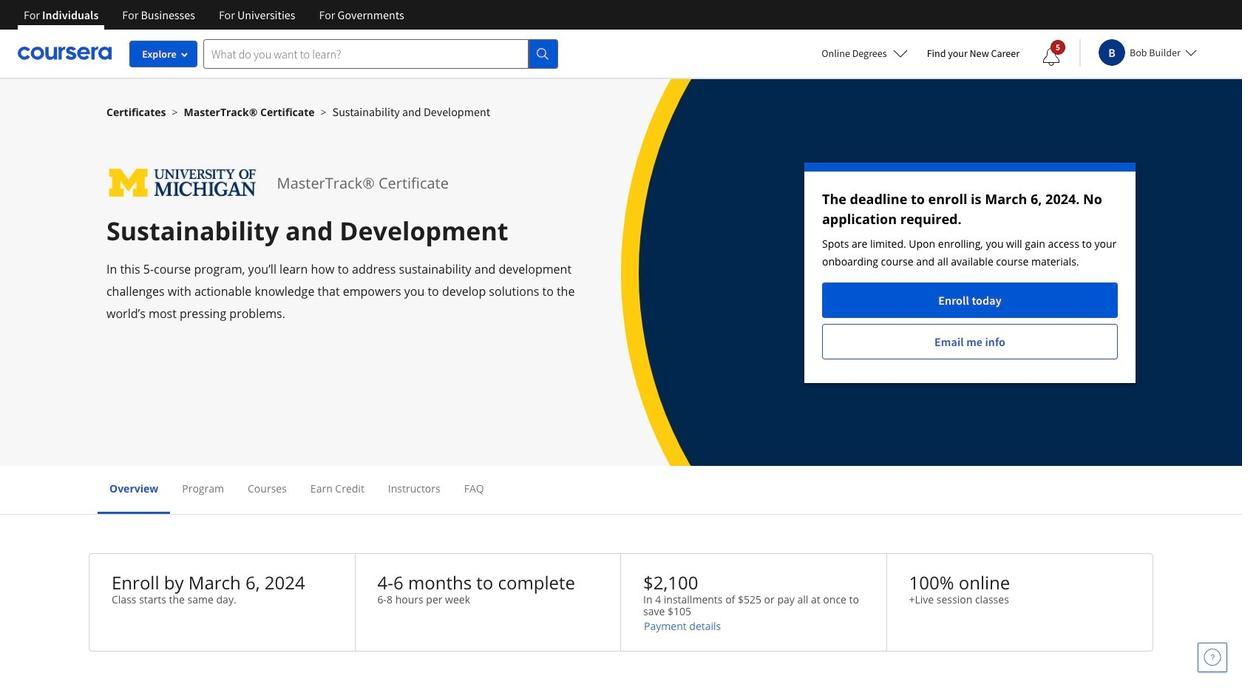 Task type: vqa. For each thing, say whether or not it's contained in the screenshot.
Master
no



Task type: describe. For each thing, give the bounding box(es) containing it.
university of michigan image
[[107, 163, 259, 203]]

What do you want to learn? text field
[[203, 39, 529, 68]]

coursera image
[[18, 42, 112, 65]]

banner navigation
[[12, 0, 416, 30]]

help center image
[[1204, 649, 1222, 667]]

certificate menu element
[[98, 466, 1145, 514]]



Task type: locate. For each thing, give the bounding box(es) containing it.
status
[[805, 163, 1136, 383]]

None search field
[[203, 39, 559, 68]]



